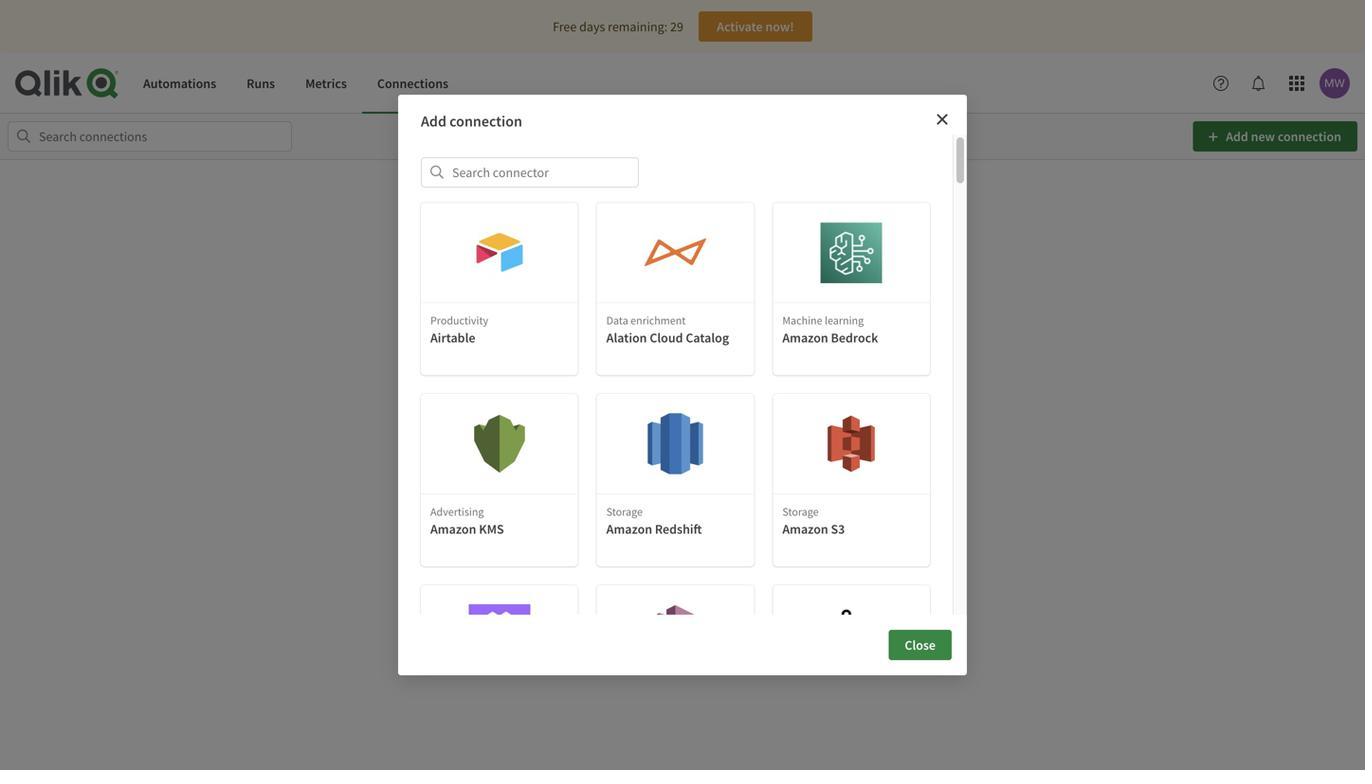 Task type: describe. For each thing, give the bounding box(es) containing it.
amazon sns logo image
[[645, 605, 706, 667]]

use
[[863, 426, 882, 443]]

metrics button
[[290, 53, 362, 114]]

add button for amazon bedrock
[[824, 238, 879, 268]]

by
[[682, 426, 696, 443]]

productivity airtable
[[430, 313, 488, 346]]

add button for airtable
[[472, 238, 527, 268]]

storage for amazon s3
[[783, 505, 819, 520]]

a
[[740, 426, 746, 443]]

airtable
[[430, 329, 475, 346]]

close
[[905, 637, 936, 654]]

0 horizontal spatial connection
[[450, 112, 522, 131]]

data enrichment alation cloud catalog
[[606, 313, 729, 346]]

add for add button corresponding to amazon bedrock
[[840, 244, 863, 261]]

add new connection button
[[1193, 121, 1358, 152]]

advertising amazon kms
[[430, 505, 504, 538]]

alation
[[606, 329, 647, 346]]

add for alation cloud catalog add button
[[664, 244, 687, 261]]

connections.
[[608, 426, 679, 443]]

bedrock
[[831, 329, 878, 346]]

add button for alation cloud catalog
[[648, 238, 703, 268]]

runs
[[247, 75, 275, 92]]

amazon kms logo image
[[469, 413, 530, 475]]

activate
[[717, 18, 763, 35]]

learning
[[825, 313, 864, 328]]

amazon for amazon s3
[[783, 521, 828, 538]]

29
[[670, 18, 684, 35]]

in
[[633, 446, 643, 463]]

enrichment
[[631, 313, 686, 328]]

catalog
[[686, 329, 729, 346]]

add new connection
[[1223, 128, 1342, 145]]

add for add new connection
[[1226, 128, 1248, 145]]

connections
[[654, 398, 733, 417]]

s3
[[831, 521, 845, 538]]

machine learning amazon bedrock
[[783, 313, 878, 346]]

automations button
[[128, 53, 231, 114]]

amazon redshift logo image
[[645, 413, 706, 475]]

storage amazon redshift
[[606, 505, 702, 538]]

amazon for amazon kms
[[430, 521, 476, 538]]

airtable logo image
[[469, 222, 530, 283]]

now!
[[765, 18, 794, 35]]

activate now! link
[[699, 11, 812, 42]]

you
[[454, 426, 475, 443]]

add button for amazon redshift
[[648, 429, 703, 459]]

blocks
[[594, 446, 630, 463]]

amazon sagemaker logo image
[[469, 605, 530, 667]]

advertising
[[430, 505, 484, 520]]

add for airtable's add button
[[488, 244, 511, 261]]

close button
[[889, 630, 952, 661]]

add for amazon kms's add button
[[488, 436, 511, 453]]

activate now!
[[717, 18, 794, 35]]

you
[[817, 426, 838, 443]]

runs button
[[231, 53, 290, 114]]

don't
[[477, 426, 507, 443]]

amazon bedrock logo image
[[821, 222, 882, 283]]

metrics
[[305, 75, 347, 92]]



Task type: locate. For each thing, give the bounding box(es) containing it.
storage
[[606, 505, 643, 520], [783, 505, 819, 520]]

amazon inside machine learning amazon bedrock
[[783, 329, 828, 346]]

add connection
[[421, 112, 522, 131]]

Search connector search field
[[421, 157, 639, 188]]

editor.
[[735, 446, 771, 463]]

days
[[579, 18, 605, 35]]

to
[[542, 426, 553, 443]]

storage down blocks
[[606, 505, 643, 520]]

seem
[[509, 426, 539, 443]]

add for add connection
[[421, 112, 447, 131]]

amazon for amazon redshift
[[606, 521, 652, 538]]

amazon s3 logo image
[[821, 413, 882, 475]]

machine
[[783, 313, 823, 328]]

1 storage from the left
[[606, 505, 643, 520]]

productivity
[[430, 313, 488, 328]]

amazon inside advertising amazon kms
[[430, 521, 476, 538]]

connection inside button
[[1278, 128, 1342, 145]]

1 horizontal spatial storage
[[783, 505, 819, 520]]

storage inside storage amazon s3
[[783, 505, 819, 520]]

connection up search connector search field on the top left of page
[[450, 112, 522, 131]]

cloud
[[650, 329, 683, 346]]

plus image
[[1209, 131, 1218, 143]]

redshift
[[655, 521, 702, 538]]

free days remaining: 29
[[553, 18, 684, 35]]

kms
[[479, 521, 504, 538]]

connection
[[450, 112, 522, 131], [1278, 128, 1342, 145]]

remaining:
[[608, 18, 668, 35]]

amazon inside storage amazon s3
[[783, 521, 828, 538]]

can
[[840, 426, 860, 443]]

Search connections search field
[[8, 121, 292, 152]]

new
[[1251, 128, 1275, 145]]

storage for amazon redshift
[[606, 505, 643, 520]]

amazon down advertising
[[430, 521, 476, 538]]

add
[[421, 112, 447, 131], [1226, 128, 1248, 145], [488, 244, 511, 261], [664, 244, 687, 261], [840, 244, 863, 261], [488, 436, 511, 453], [664, 436, 687, 453], [840, 436, 863, 453]]

connections button
[[362, 53, 464, 114]]

storage inside storage amazon redshift
[[606, 505, 643, 520]]

add button
[[472, 238, 527, 268], [648, 238, 703, 268], [824, 238, 879, 268], [472, 429, 527, 459], [648, 429, 703, 459], [824, 429, 879, 459]]

storage amazon s3
[[783, 505, 845, 538]]

no connections you don't seem to have any connections. by adding a connection, you can use their blocks in the automation editor.
[[454, 398, 911, 463]]

amazon down machine
[[783, 329, 828, 346]]

free
[[553, 18, 577, 35]]

automations
[[143, 75, 216, 92]]

add button for amazon kms
[[472, 429, 527, 459]]

no
[[632, 398, 651, 417]]

data
[[606, 313, 628, 328]]

automation
[[667, 446, 733, 463]]

add for add button related to amazon redshift
[[664, 436, 687, 453]]

amazon inside storage amazon redshift
[[606, 521, 652, 538]]

their
[[885, 426, 911, 443]]

any
[[585, 426, 605, 443]]

amazon
[[783, 329, 828, 346], [430, 521, 476, 538], [606, 521, 652, 538], [783, 521, 828, 538]]

1 horizontal spatial connection
[[1278, 128, 1342, 145]]

tab list containing automations
[[128, 53, 464, 114]]

add button for amazon s3
[[824, 429, 879, 459]]

apache kafka logo image
[[821, 605, 882, 667]]

have
[[556, 426, 583, 443]]

the
[[646, 446, 664, 463]]

tab list
[[128, 53, 464, 114]]

connections
[[377, 75, 449, 92]]

connection,
[[749, 426, 814, 443]]

0 horizontal spatial storage
[[606, 505, 643, 520]]

amazon left s3
[[783, 521, 828, 538]]

add inside button
[[1226, 128, 1248, 145]]

adding
[[698, 426, 737, 443]]

storage down connection,
[[783, 505, 819, 520]]

2 storage from the left
[[783, 505, 819, 520]]

add for add button related to amazon s3
[[840, 436, 863, 453]]

alation cloud catalog logo image
[[645, 222, 706, 283]]

connection right new
[[1278, 128, 1342, 145]]

amazon left redshift at bottom
[[606, 521, 652, 538]]



Task type: vqa. For each thing, say whether or not it's contained in the screenshot.


